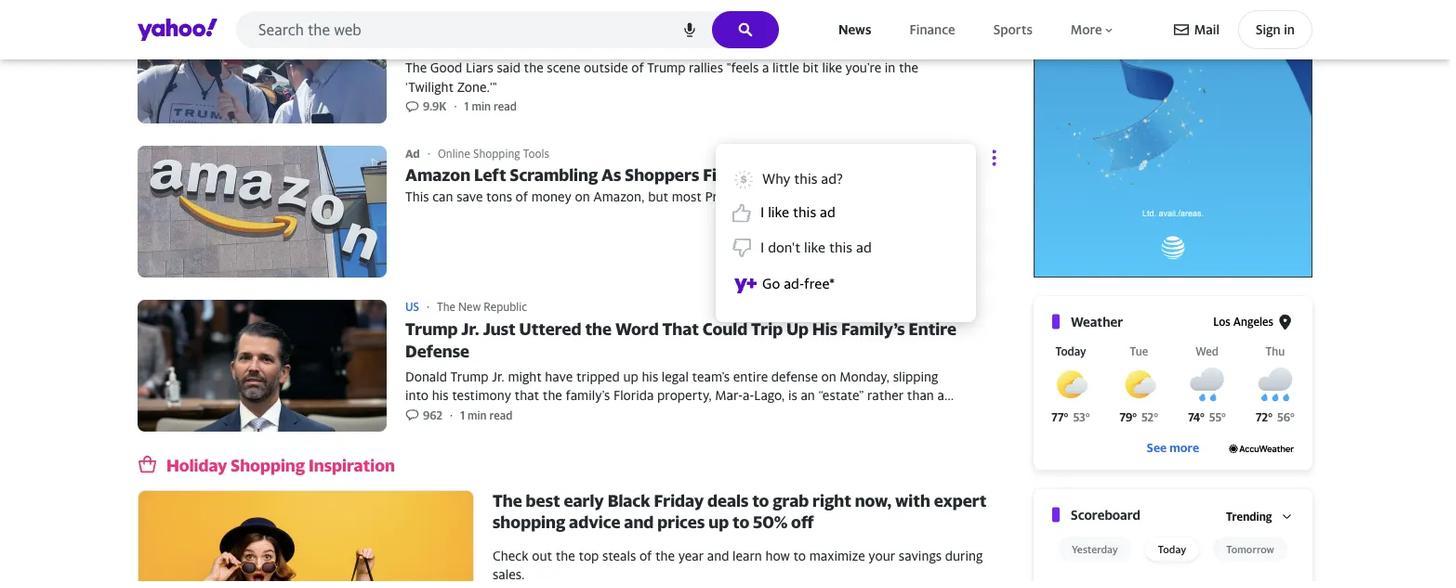Task type: describe. For each thing, give the bounding box(es) containing it.
save
[[456, 189, 483, 205]]

"feels
[[727, 61, 759, 76]]

trump inside the trump jr. just uttered the word that could trip up his family's entire defense
[[405, 320, 458, 340]]

family's
[[841, 320, 905, 340]]

5 ° from the left
[[1200, 412, 1205, 425]]

in inside the good liars said the scene outside of trump rallies "feels a little bit like you're in the 'twilight zone.'"
[[885, 61, 895, 76]]

amazon
[[405, 165, 470, 185]]

trump jr. just uttered the word that could trip up his family's entire defense
[[405, 320, 957, 362]]

like inside i don't like this ad button
[[804, 239, 825, 256]]

about
[[771, 165, 821, 185]]

read for jr.
[[489, 409, 513, 422]]

the left year
[[655, 549, 675, 564]]

republic
[[484, 301, 527, 314]]

free*
[[804, 276, 835, 293]]

amazon,
[[593, 189, 645, 205]]

as
[[601, 165, 621, 185]]

view ad options image
[[982, 149, 1007, 167]]

maximize
[[809, 549, 865, 564]]

trump jr. just uttered the word that could trip up his family's entire defense link
[[138, 301, 1004, 433]]

year
[[678, 549, 704, 564]]

8 ° from the left
[[1290, 412, 1295, 425]]

53
[[1073, 412, 1085, 425]]

4 ° from the left
[[1153, 412, 1158, 425]]

delusional
[[570, 11, 653, 31]]

in inside sign in link
[[1284, 22, 1295, 37]]

defense
[[405, 342, 469, 362]]

with
[[895, 492, 930, 512]]

now,
[[855, 492, 892, 512]]

1 for pranksters
[[464, 101, 469, 114]]

see
[[1147, 441, 1167, 456]]

deals
[[707, 492, 749, 512]]

ad
[[405, 148, 420, 161]]

6 ° from the left
[[1221, 412, 1226, 425]]

1 horizontal spatial to
[[752, 492, 769, 512]]

ad inside button
[[856, 239, 872, 256]]

expert
[[934, 492, 987, 512]]

shopping inside ad · online shopping tools
[[473, 148, 520, 161]]

7 ° from the left
[[1268, 412, 1273, 425]]

· for 962 · 1 min read
[[450, 409, 453, 422]]

2 ° from the left
[[1085, 412, 1090, 425]]

advice
[[569, 513, 620, 533]]

trump inside the good liars said the scene outside of trump rallies "feels a little bit like you're in the 'twilight zone.'"
[[647, 61, 685, 76]]

74 ° 55 °
[[1188, 412, 1226, 425]]

are
[[801, 189, 820, 205]]

los
[[1213, 316, 1231, 329]]

los angeles
[[1213, 316, 1273, 329]]

wed
[[1196, 345, 1219, 358]]

left
[[474, 165, 506, 185]]

us
[[405, 301, 419, 314]]

just
[[483, 320, 516, 340]]

holiday shopping inspiration
[[166, 456, 395, 476]]

i like this ad
[[760, 204, 835, 221]]

more
[[1071, 21, 1102, 37]]

of inside the check out the top steals of the year and learn how to maximize your savings during sales.
[[639, 549, 652, 564]]

yesterday
[[1072, 544, 1118, 556]]

tomorrow
[[1226, 544, 1274, 556]]

a
[[762, 61, 769, 76]]

online
[[438, 148, 470, 161]]

min for confront
[[472, 101, 491, 114]]

go ad-free* link
[[718, 269, 972, 304]]

ad-
[[784, 276, 804, 293]]

said
[[497, 61, 521, 76]]

sports link
[[990, 17, 1036, 41]]

online shopping tools link
[[438, 148, 549, 161]]

the right you're
[[899, 61, 918, 76]]

0 vertical spatial today
[[1055, 345, 1086, 358]]

early
[[564, 492, 604, 512]]

mail link
[[1174, 13, 1219, 46]]

jr.
[[461, 320, 479, 340]]

scrambling
[[510, 165, 598, 185]]

best
[[526, 492, 560, 512]]

tons
[[486, 189, 512, 205]]

savings
[[899, 549, 942, 564]]

pranksters
[[405, 11, 491, 31]]

money
[[531, 189, 571, 205]]

this inside i like this ad button
[[793, 204, 816, 221]]

more button
[[1067, 17, 1118, 41]]

56
[[1277, 412, 1290, 425]]

bit
[[803, 61, 819, 76]]

can
[[432, 189, 453, 205]]

angeles
[[1233, 316, 1273, 329]]

sign in link
[[1238, 10, 1312, 49]]

50%
[[753, 513, 788, 533]]

Search query text field
[[236, 11, 779, 48]]

77 ° 53 °
[[1052, 412, 1090, 425]]

holiday
[[166, 456, 227, 476]]

0 vertical spatial out
[[740, 165, 768, 185]]

amazon left scrambling as shoppers find out about secret... link
[[405, 164, 957, 207]]

don't
[[768, 239, 800, 256]]

the for the good liars said the scene outside of trump rallies "feels a little bit like you're in the 'twilight zone.'"
[[405, 61, 427, 76]]

tomorrow button
[[1213, 538, 1287, 562]]

holiday shopping inspiration link
[[166, 455, 395, 477]]

check inside "pranksters confront delusional trump supporters with uncomfortable reality check"
[[588, 33, 636, 53]]

sign
[[1256, 22, 1281, 37]]

but
[[648, 189, 668, 205]]

outside
[[584, 61, 628, 76]]

out inside the check out the top steals of the year and learn how to maximize your savings during sales.
[[532, 549, 552, 564]]

check inside the check out the top steals of the year and learn how to maximize your savings during sales.
[[493, 549, 528, 564]]

mail
[[1194, 22, 1219, 37]]

and inside the best early black friday deals to grab right now, with expert shopping advice and prices up to 50% off
[[624, 513, 654, 533]]

the right said
[[524, 61, 544, 76]]

see more link
[[1052, 345, 1294, 456]]

i don't like this ad button
[[732, 231, 959, 264]]

it.
[[874, 189, 886, 205]]

1 horizontal spatial the
[[437, 301, 455, 314]]

find
[[703, 165, 737, 185]]

shoppers
[[625, 165, 699, 185]]

confront
[[495, 11, 567, 31]]

his
[[812, 320, 838, 340]]



Task type: vqa. For each thing, say whether or not it's contained in the screenshot.
free*
yes



Task type: locate. For each thing, give the bounding box(es) containing it.
0 horizontal spatial in
[[885, 61, 895, 76]]

read right 962 on the left of the page
[[489, 409, 513, 422]]

check down delusional
[[588, 33, 636, 53]]

finance
[[909, 21, 955, 37]]

° right the 74
[[1221, 412, 1226, 425]]

the inside the trump jr. just uttered the word that could trip up his family's entire defense
[[585, 320, 612, 340]]

°
[[1064, 412, 1069, 425], [1085, 412, 1090, 425], [1132, 412, 1137, 425], [1153, 412, 1158, 425], [1200, 412, 1205, 425], [1221, 412, 1226, 425], [1268, 412, 1273, 425], [1290, 412, 1295, 425]]

0 vertical spatial check
[[588, 33, 636, 53]]

i inside button
[[760, 204, 764, 221]]

to right up
[[732, 513, 749, 533]]

1 vertical spatial trump
[[647, 61, 685, 76]]

1 vertical spatial the
[[437, 301, 455, 314]]

1 horizontal spatial today
[[1158, 544, 1186, 556]]

9.9k comments element
[[423, 100, 447, 115]]

79
[[1119, 412, 1132, 425]]

0 horizontal spatial shopping
[[231, 456, 305, 476]]

this inside why this ad? "link"
[[794, 171, 817, 188]]

could
[[702, 320, 747, 340]]

amazon left scrambling as shoppers find out about secret...
[[405, 165, 889, 185]]

trump up the defense
[[405, 320, 458, 340]]

1
[[464, 101, 469, 114], [460, 409, 465, 422]]

1 vertical spatial like
[[768, 204, 789, 221]]

962 comments element
[[423, 409, 443, 423]]

toolbar
[[1174, 10, 1312, 49]]

the inside the best early black friday deals to grab right now, with expert shopping advice and prices up to 50% off
[[493, 492, 522, 512]]

0 vertical spatial to
[[752, 492, 769, 512]]

962
[[423, 409, 443, 422]]

word
[[615, 320, 659, 340]]

° right 77
[[1085, 412, 1090, 425]]

thu
[[1266, 345, 1285, 358]]

accuweather image
[[1229, 445, 1294, 455]]

min down zone.'"
[[472, 101, 491, 114]]

right
[[812, 492, 851, 512]]

why this ad?
[[762, 171, 843, 188]]

° left 52 at right
[[1132, 412, 1137, 425]]

· right 962 on the left of the page
[[450, 409, 453, 422]]

this down i like this ad button
[[829, 239, 852, 256]]

None search field
[[236, 11, 779, 54]]

of right tons
[[515, 189, 528, 205]]

black
[[608, 492, 650, 512]]

view your locations image
[[1277, 315, 1294, 331]]

2 vertical spatial this
[[829, 239, 852, 256]]

2 vertical spatial the
[[493, 492, 522, 512]]

i for i don't like this ad
[[760, 239, 764, 256]]

see more
[[1147, 441, 1199, 456]]

0 vertical spatial shopping
[[473, 148, 520, 161]]

9.9k · 1 min read
[[423, 101, 517, 114]]

secret...
[[825, 165, 889, 185]]

supporters
[[712, 11, 801, 31]]

the for the best early black friday deals to grab right now, with expert shopping advice and prices up to 50% off
[[493, 492, 522, 512]]

0 horizontal spatial out
[[532, 549, 552, 564]]

min
[[472, 101, 491, 114], [467, 409, 487, 422]]

1 for trump
[[460, 409, 465, 422]]

i inside button
[[760, 239, 764, 256]]

of inside the good liars said the scene outside of trump rallies "feels a little bit like you're in the 'twilight zone.'"
[[631, 61, 644, 76]]

out up members
[[740, 165, 768, 185]]

2 i from the top
[[760, 239, 764, 256]]

0 vertical spatial the
[[405, 61, 427, 76]]

i left 'don't'
[[760, 239, 764, 256]]

i for i like this ad
[[760, 204, 764, 221]]

the
[[524, 61, 544, 76], [899, 61, 918, 76], [585, 320, 612, 340], [556, 549, 575, 564], [655, 549, 675, 564]]

with
[[805, 11, 843, 31]]

ad
[[820, 204, 835, 221], [856, 239, 872, 256]]

·
[[454, 101, 457, 114], [427, 147, 430, 161], [427, 301, 429, 314], [450, 409, 453, 422]]

0 vertical spatial read
[[494, 101, 517, 114]]

1 horizontal spatial ad
[[856, 239, 872, 256]]

tab list containing yesterday
[[1052, 538, 1294, 562]]

finance link
[[906, 17, 959, 41]]

to right how
[[793, 549, 806, 564]]

0 vertical spatial 1
[[464, 101, 469, 114]]

1 ° from the left
[[1064, 412, 1069, 425]]

and right year
[[707, 549, 729, 564]]

1 vertical spatial this
[[793, 204, 816, 221]]

go
[[762, 276, 780, 293]]

to
[[752, 492, 769, 512], [732, 513, 749, 533], [793, 549, 806, 564]]

pranksters confront delusional trump supporters with uncomfortable reality check
[[405, 11, 843, 53]]

0 vertical spatial this
[[794, 171, 817, 188]]

read down zone.'"
[[494, 101, 517, 114]]

entire
[[909, 320, 957, 340]]

and down black
[[624, 513, 654, 533]]

reality
[[529, 33, 585, 53]]

like inside i like this ad button
[[768, 204, 789, 221]]

weather
[[1071, 315, 1123, 330]]

1 vertical spatial today
[[1158, 544, 1186, 556]]

like right bit
[[822, 61, 842, 76]]

the inside the good liars said the scene outside of trump rallies "feels a little bit like you're in the 'twilight zone.'"
[[405, 61, 427, 76]]

0 vertical spatial i
[[760, 204, 764, 221]]

the left new in the left of the page
[[437, 301, 455, 314]]

why this ad? link
[[718, 163, 956, 196]]

74
[[1188, 412, 1200, 425]]

i like this ad button
[[725, 196, 952, 231]]

1 vertical spatial i
[[760, 239, 764, 256]]

sign in
[[1256, 22, 1295, 37]]

the up 'twilight
[[405, 61, 427, 76]]

1 vertical spatial check
[[493, 549, 528, 564]]

like right 'don't'
[[804, 239, 825, 256]]

77
[[1052, 412, 1064, 425]]

sales.
[[493, 567, 525, 583]]

9.9k
[[423, 101, 447, 114]]

1 down zone.'"
[[464, 101, 469, 114]]

3 ° from the left
[[1132, 412, 1137, 425]]

out down shopping
[[532, 549, 552, 564]]

1 horizontal spatial check
[[588, 33, 636, 53]]

1 vertical spatial of
[[515, 189, 528, 205]]

2 horizontal spatial to
[[793, 549, 806, 564]]

of right the steals
[[639, 549, 652, 564]]

the left the word
[[585, 320, 612, 340]]

to up 50%
[[752, 492, 769, 512]]

2 vertical spatial trump
[[405, 320, 458, 340]]

0 vertical spatial trump
[[656, 11, 709, 31]]

1 vertical spatial min
[[467, 409, 487, 422]]

shopping
[[473, 148, 520, 161], [231, 456, 305, 476]]

1 vertical spatial ad
[[856, 239, 872, 256]]

1 right 962 on the left of the page
[[460, 409, 465, 422]]

0 vertical spatial of
[[631, 61, 644, 76]]

0 horizontal spatial to
[[732, 513, 749, 533]]

today
[[1055, 345, 1086, 358], [1158, 544, 1186, 556]]

advertisement region
[[1034, 0, 1312, 278]]

of right outside
[[631, 61, 644, 76]]

2 vertical spatial to
[[793, 549, 806, 564]]

steals
[[602, 549, 636, 564]]

the up shopping
[[493, 492, 522, 512]]

72 ° 56 °
[[1256, 412, 1295, 425]]

· for ad · online shopping tools
[[427, 147, 430, 161]]

° left 55
[[1200, 412, 1205, 425]]

0 horizontal spatial ad
[[820, 204, 835, 221]]

news link
[[835, 17, 875, 41]]

° left 56
[[1268, 412, 1273, 425]]

like down the why
[[768, 204, 789, 221]]

news
[[838, 21, 871, 37]]

min right 962 on the left of the page
[[467, 409, 487, 422]]

° right 72
[[1290, 412, 1295, 425]]

0 horizontal spatial the
[[405, 61, 427, 76]]

read
[[494, 101, 517, 114], [489, 409, 513, 422]]

little
[[772, 61, 799, 76]]

0 horizontal spatial check
[[493, 549, 528, 564]]

in right you're
[[885, 61, 895, 76]]

up
[[708, 513, 729, 533]]

this down why this ad?
[[793, 204, 816, 221]]

trump
[[656, 11, 709, 31], [647, 61, 685, 76], [405, 320, 458, 340]]

rallies
[[689, 61, 723, 76]]

0 vertical spatial min
[[472, 101, 491, 114]]

1 vertical spatial shopping
[[231, 456, 305, 476]]

trump up rallies
[[656, 11, 709, 31]]

this
[[405, 189, 429, 205]]

2 horizontal spatial the
[[493, 492, 522, 512]]

learn
[[732, 549, 762, 564]]

uttered
[[519, 320, 581, 340]]

the left top
[[556, 549, 575, 564]]

to inside the check out the top steals of the year and learn how to maximize your savings during sales.
[[793, 549, 806, 564]]

min for jr.
[[467, 409, 487, 422]]

ad inside button
[[820, 204, 835, 221]]

1 horizontal spatial shopping
[[473, 148, 520, 161]]

this inside i don't like this ad button
[[829, 239, 852, 256]]

tab list
[[1052, 538, 1294, 562]]

out
[[740, 165, 768, 185], [532, 549, 552, 564]]

1 vertical spatial read
[[489, 409, 513, 422]]

today down weather
[[1055, 345, 1086, 358]]

0 horizontal spatial today
[[1055, 345, 1086, 358]]

ad right are
[[820, 204, 835, 221]]

· right ad
[[427, 147, 430, 161]]

72
[[1256, 412, 1268, 425]]

like inside the good liars said the scene outside of trump rallies "feels a little bit like you're in the 'twilight zone.'"
[[822, 61, 842, 76]]

0 vertical spatial like
[[822, 61, 842, 76]]

why
[[762, 171, 790, 188]]

top
[[579, 549, 599, 564]]

off
[[791, 513, 814, 533]]

2 vertical spatial of
[[639, 549, 652, 564]]

shopping
[[493, 513, 565, 533]]

like
[[822, 61, 842, 76], [768, 204, 789, 221], [804, 239, 825, 256]]

0 vertical spatial and
[[624, 513, 654, 533]]

1 horizontal spatial in
[[1284, 22, 1295, 37]]

1 vertical spatial out
[[532, 549, 552, 564]]

zone.'"
[[457, 79, 497, 95]]

today inside button
[[1158, 544, 1186, 556]]

· right 9.9k
[[454, 101, 457, 114]]

pranksters confront delusional trump supporters with uncomfortable reality check link
[[138, 0, 1004, 124]]

read for confront
[[494, 101, 517, 114]]

in right sign
[[1284, 22, 1295, 37]]

ignoring
[[823, 189, 871, 205]]

962 · 1 min read
[[423, 409, 513, 422]]

1 i from the top
[[760, 204, 764, 221]]

· for 9.9k · 1 min read
[[454, 101, 457, 114]]

prices
[[657, 513, 705, 533]]

1 vertical spatial in
[[885, 61, 895, 76]]

55
[[1209, 412, 1221, 425]]

· right us
[[427, 301, 429, 314]]

· for us · the new republic
[[427, 301, 429, 314]]

shopping up "left"
[[473, 148, 520, 161]]

grab
[[773, 492, 809, 512]]

1 vertical spatial to
[[732, 513, 749, 533]]

check out the top steals of the year and learn how to maximize your savings during sales.
[[493, 549, 983, 583]]

i down the why
[[760, 204, 764, 221]]

and inside the check out the top steals of the year and learn how to maximize your savings during sales.
[[707, 549, 729, 564]]

today right the yesterday
[[1158, 544, 1186, 556]]

you're
[[845, 61, 881, 76]]

shopping right holiday
[[231, 456, 305, 476]]

ad?
[[821, 171, 843, 188]]

trump inside "pranksters confront delusional trump supporters with uncomfortable reality check"
[[656, 11, 709, 31]]

1 horizontal spatial out
[[740, 165, 768, 185]]

search image
[[738, 22, 753, 37]]

trip
[[751, 320, 783, 340]]

0 vertical spatial in
[[1284, 22, 1295, 37]]

toolbar containing mail
[[1174, 10, 1312, 49]]

us · the new republic
[[405, 301, 527, 314]]

tue
[[1130, 345, 1148, 358]]

° left 53
[[1064, 412, 1069, 425]]

0 vertical spatial ad
[[820, 204, 835, 221]]

this up are
[[794, 171, 817, 188]]

1 horizontal spatial and
[[707, 549, 729, 564]]

today button
[[1145, 538, 1199, 562]]

° up see
[[1153, 412, 1158, 425]]

1 vertical spatial 1
[[460, 409, 465, 422]]

prime
[[705, 189, 739, 205]]

more
[[1169, 441, 1199, 456]]

during
[[945, 549, 983, 564]]

check up sales.
[[493, 549, 528, 564]]

trump left rallies
[[647, 61, 685, 76]]

ad down i like this ad button
[[856, 239, 872, 256]]

0 horizontal spatial and
[[624, 513, 654, 533]]

2 vertical spatial like
[[804, 239, 825, 256]]

'twilight
[[405, 79, 454, 95]]

1 vertical spatial and
[[707, 549, 729, 564]]



